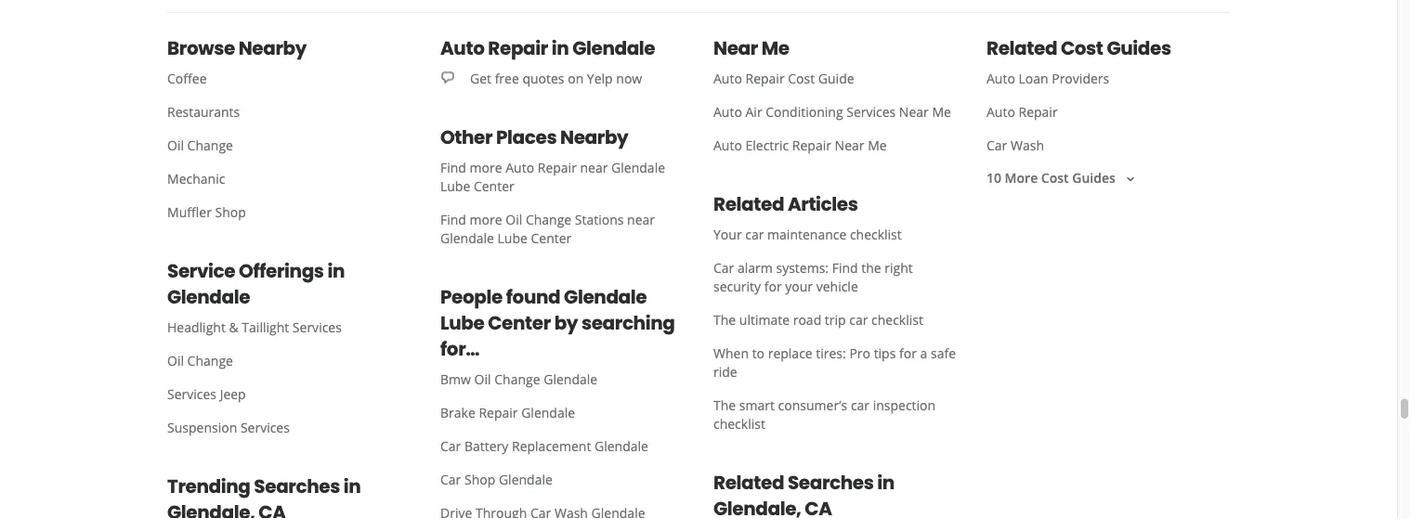 Task type: describe. For each thing, give the bounding box(es) containing it.
16 speech v2 image
[[441, 70, 455, 85]]

headlight
[[167, 318, 226, 336]]

10 more cost guides
[[987, 169, 1116, 187]]

1 oil change link from the top
[[152, 128, 411, 162]]

trending
[[167, 474, 251, 500]]

maintenance
[[768, 225, 847, 243]]

for…
[[441, 337, 480, 363]]

for inside car alarm systems: find the right security for your vehicle
[[765, 277, 782, 295]]

glendale right replacement
[[595, 437, 649, 455]]

glendale inside find more oil change stations near glendale lube center
[[441, 229, 494, 247]]

to
[[753, 344, 765, 362]]

find inside car alarm systems: find the right security for your vehicle
[[833, 259, 859, 277]]

trending searches in glendale, ca
[[167, 474, 361, 519]]

car alarm systems: find the right security for your vehicle link
[[699, 251, 972, 303]]

browse nearby
[[167, 35, 307, 61]]

restaurants link
[[152, 95, 411, 128]]

coffee
[[167, 69, 207, 87]]

replacement
[[512, 437, 591, 455]]

near inside auto electric repair near me link
[[835, 136, 865, 154]]

related cost guides
[[987, 35, 1172, 61]]

jeep
[[220, 385, 246, 403]]

by
[[555, 310, 578, 337]]

in for auto repair in glendale
[[552, 35, 569, 61]]

repair for auto repair
[[1019, 103, 1058, 120]]

inspection
[[873, 396, 936, 414]]

oil right bmw
[[475, 370, 491, 388]]

get free quotes on yelp now link
[[426, 61, 699, 95]]

auto for auto loan providers
[[987, 69, 1016, 87]]

glendale down the car battery replacement glendale
[[499, 471, 553, 488]]

checklist for inspection
[[714, 415, 766, 433]]

services up suspension at the left
[[167, 385, 217, 403]]

car battery replacement glendale
[[441, 437, 649, 455]]

brake repair glendale
[[441, 404, 575, 422]]

suspension
[[167, 419, 237, 436]]

near inside find more oil change stations near glendale lube center
[[628, 211, 655, 228]]

auto for auto repair cost guide
[[714, 69, 743, 87]]

change inside bmw oil change glendale link
[[495, 370, 541, 388]]

more
[[1005, 169, 1038, 187]]

coffee link
[[152, 61, 411, 95]]

car for car battery replacement glendale
[[441, 437, 461, 455]]

on
[[568, 69, 584, 87]]

taillight
[[242, 318, 289, 336]]

0 vertical spatial guides
[[1107, 35, 1172, 61]]

car wash
[[987, 136, 1045, 154]]

car inside your car maintenance checklist link
[[746, 225, 764, 243]]

vehicle
[[817, 277, 859, 295]]

change inside find more oil change stations near glendale lube center
[[526, 211, 572, 228]]

related for related searches in glendale, ca
[[714, 470, 785, 496]]

people
[[441, 284, 503, 310]]

tips
[[874, 344, 896, 362]]

0 horizontal spatial near
[[714, 35, 758, 61]]

get free quotes on yelp now
[[470, 69, 643, 87]]

the ultimate road trip car checklist link
[[699, 303, 957, 337]]

glendale inside people found glendale lube center by searching for…
[[564, 284, 647, 310]]

articles
[[788, 192, 858, 218]]

consumer's
[[779, 396, 848, 414]]

car shop glendale link
[[426, 463, 684, 496]]

lube inside find more oil change stations near glendale lube center
[[498, 229, 528, 247]]

services jeep link
[[152, 377, 411, 411]]

2 oil change link from the top
[[152, 344, 411, 377]]

related articles
[[714, 192, 858, 218]]

in for trending searches in glendale, ca
[[344, 474, 361, 500]]

find more oil change stations near glendale lube center
[[441, 211, 655, 247]]

1 vertical spatial guides
[[1073, 169, 1116, 187]]

when to replace tires: pro tips for a safe ride
[[714, 344, 956, 381]]

related for related articles
[[714, 192, 785, 218]]

glendale inside find more auto repair near glendale lube center
[[612, 159, 666, 176]]

yelp
[[587, 69, 613, 87]]

your
[[714, 225, 742, 243]]

0 vertical spatial checklist
[[850, 225, 902, 243]]

near inside auto air conditioning services near me link
[[900, 103, 929, 120]]

checklist for car
[[872, 311, 924, 329]]

10
[[987, 169, 1002, 187]]

&
[[229, 318, 239, 336]]

car for car wash
[[987, 136, 1008, 154]]

10 more cost guides button
[[987, 169, 1138, 187]]

find more oil change stations near glendale lube center link
[[426, 203, 699, 255]]

a
[[921, 344, 928, 362]]

the
[[862, 259, 882, 277]]

glendale inside service offerings in glendale
[[167, 284, 250, 310]]

suspension services
[[167, 419, 290, 436]]

ultimate
[[740, 311, 790, 329]]

1 horizontal spatial me
[[868, 136, 887, 154]]

oil down headlight
[[167, 352, 184, 370]]

car inside the smart consumer's car inspection checklist
[[851, 396, 870, 414]]

your car maintenance checklist
[[714, 225, 902, 243]]

tires:
[[816, 344, 847, 362]]

ride
[[714, 363, 738, 381]]

services jeep
[[167, 385, 246, 403]]

glendale up brake repair glendale link
[[544, 370, 598, 388]]

bmw oil change glendale
[[441, 370, 598, 388]]

other places nearby
[[441, 125, 629, 151]]

electric
[[746, 136, 789, 154]]

2 oil change from the top
[[167, 352, 233, 370]]

the for the smart consumer's car inspection checklist
[[714, 396, 736, 414]]

near me
[[714, 35, 790, 61]]

auto for auto air conditioning services near me
[[714, 103, 743, 120]]

battery
[[465, 437, 509, 455]]

wash
[[1011, 136, 1045, 154]]

repair down conditioning
[[793, 136, 832, 154]]

car alarm systems: find the right security for your vehicle
[[714, 259, 914, 295]]

cost for auto repair cost guide
[[788, 69, 815, 87]]

now
[[617, 69, 643, 87]]

other
[[441, 125, 493, 151]]

providers
[[1052, 69, 1110, 87]]

auto repair cost guide link
[[699, 61, 957, 95]]

headlight & taillight services link
[[152, 310, 411, 344]]

for inside the when to replace tires: pro tips for a safe ride
[[900, 344, 917, 362]]

security
[[714, 277, 761, 295]]



Task type: locate. For each thing, give the bounding box(es) containing it.
checklist down the smart
[[714, 415, 766, 433]]

2 horizontal spatial me
[[933, 103, 952, 120]]

air
[[746, 103, 763, 120]]

1 vertical spatial lube
[[498, 229, 528, 247]]

2 more from the top
[[470, 211, 503, 228]]

center down other
[[474, 177, 515, 195]]

1 vertical spatial cost
[[788, 69, 815, 87]]

auto repair cost guide
[[714, 69, 855, 87]]

systems:
[[777, 259, 829, 277]]

2 vertical spatial cost
[[1042, 169, 1069, 187]]

find inside find more oil change stations near glendale lube center
[[441, 211, 467, 228]]

find up people
[[441, 211, 467, 228]]

find more auto repair near glendale lube center link
[[426, 151, 699, 203]]

find for find more oil change stations near glendale lube center
[[441, 211, 467, 228]]

more for lube
[[470, 211, 503, 228]]

searches down the smart consumer's car inspection checklist link
[[788, 470, 874, 496]]

services
[[847, 103, 896, 120], [293, 318, 342, 336], [167, 385, 217, 403], [241, 419, 290, 436]]

1 horizontal spatial glendale,
[[714, 496, 802, 519]]

lube up found
[[498, 229, 528, 247]]

browse
[[167, 35, 235, 61]]

more inside find more auto repair near glendale lube center
[[470, 159, 503, 176]]

2 vertical spatial checklist
[[714, 415, 766, 433]]

services right taillight
[[293, 318, 342, 336]]

searches inside trending searches in glendale, ca
[[254, 474, 340, 500]]

car right your
[[746, 225, 764, 243]]

cost up conditioning
[[788, 69, 815, 87]]

shop for muffler
[[215, 203, 246, 221]]

2 vertical spatial related
[[714, 470, 785, 496]]

near up the auto repair cost guide
[[714, 35, 758, 61]]

0 vertical spatial for
[[765, 277, 782, 295]]

ca for related
[[805, 496, 832, 519]]

near
[[580, 159, 608, 176], [628, 211, 655, 228]]

more inside find more oil change stations near glendale lube center
[[470, 211, 503, 228]]

muffler
[[167, 203, 212, 221]]

0 vertical spatial oil change
[[167, 136, 233, 154]]

0 horizontal spatial me
[[762, 35, 790, 61]]

searching
[[582, 310, 675, 337]]

car for car shop glendale
[[441, 471, 461, 488]]

1 horizontal spatial for
[[900, 344, 917, 362]]

auto left electric
[[714, 136, 743, 154]]

lube up bmw
[[441, 310, 485, 337]]

the left the smart
[[714, 396, 736, 414]]

near down auto repair cost guide link
[[900, 103, 929, 120]]

in inside trending searches in glendale, ca
[[344, 474, 361, 500]]

car for car alarm systems: find the right security for your vehicle
[[714, 259, 735, 277]]

oil change down headlight
[[167, 352, 233, 370]]

2 horizontal spatial near
[[900, 103, 929, 120]]

oil down find more auto repair near glendale lube center
[[506, 211, 523, 228]]

near right stations
[[628, 211, 655, 228]]

0 horizontal spatial for
[[765, 277, 782, 295]]

auto up car wash
[[987, 103, 1016, 120]]

in inside service offerings in glendale
[[328, 258, 345, 284]]

in down suspension services link
[[344, 474, 361, 500]]

1 horizontal spatial near
[[628, 211, 655, 228]]

ca
[[805, 496, 832, 519], [259, 500, 286, 519]]

0 horizontal spatial ca
[[259, 500, 286, 519]]

your car maintenance checklist link
[[699, 218, 957, 251]]

auto for auto repair
[[987, 103, 1016, 120]]

near down auto air conditioning services near me
[[835, 136, 865, 154]]

center inside people found glendale lube center by searching for…
[[488, 310, 551, 337]]

2 vertical spatial find
[[833, 259, 859, 277]]

0 vertical spatial center
[[474, 177, 515, 195]]

oil change down restaurants
[[167, 136, 233, 154]]

1 vertical spatial related
[[714, 192, 785, 218]]

services down services jeep link
[[241, 419, 290, 436]]

0 vertical spatial more
[[470, 159, 503, 176]]

cost up providers
[[1061, 35, 1104, 61]]

offerings
[[239, 258, 324, 284]]

0 vertical spatial cost
[[1061, 35, 1104, 61]]

0 vertical spatial car
[[746, 225, 764, 243]]

repair down 'near me' in the top of the page
[[746, 69, 785, 87]]

repair up "battery" on the bottom left of the page
[[479, 404, 518, 422]]

oil up mechanic
[[167, 136, 184, 154]]

related searches in glendale, ca
[[714, 470, 895, 519]]

me down auto air conditioning services near me link in the top of the page
[[868, 136, 887, 154]]

stations
[[575, 211, 624, 228]]

for left a
[[900, 344, 917, 362]]

0 vertical spatial oil change link
[[152, 128, 411, 162]]

find more auto repair near glendale lube center
[[441, 159, 666, 195]]

brake
[[441, 404, 476, 422]]

checklist up tips
[[872, 311, 924, 329]]

glendale up stations
[[612, 159, 666, 176]]

glendale up the yelp
[[573, 35, 656, 61]]

quotes
[[523, 69, 565, 87]]

car right trip
[[850, 311, 869, 329]]

replace
[[768, 344, 813, 362]]

car left inspection
[[851, 396, 870, 414]]

near inside find more auto repair near glendale lube center
[[580, 159, 608, 176]]

0 horizontal spatial shop
[[215, 203, 246, 221]]

oil change link down taillight
[[152, 344, 411, 377]]

0 vertical spatial shop
[[215, 203, 246, 221]]

auto left loan
[[987, 69, 1016, 87]]

the
[[714, 311, 736, 329], [714, 396, 736, 414]]

1 vertical spatial for
[[900, 344, 917, 362]]

bmw
[[441, 370, 471, 388]]

nearby up find more auto repair near glendale lube center
[[560, 125, 629, 151]]

2 vertical spatial lube
[[441, 310, 485, 337]]

glendale,
[[714, 496, 802, 519], [167, 500, 255, 519]]

suspension services link
[[152, 411, 411, 444]]

lube inside find more auto repair near glendale lube center
[[441, 177, 471, 195]]

repair
[[488, 35, 548, 61], [746, 69, 785, 87], [1019, 103, 1058, 120], [793, 136, 832, 154], [538, 159, 577, 176], [479, 404, 518, 422]]

more down other
[[470, 159, 503, 176]]

guides up providers
[[1107, 35, 1172, 61]]

service
[[167, 258, 235, 284]]

related up your
[[714, 192, 785, 218]]

auto air conditioning services near me link
[[699, 95, 967, 128]]

car inside the ultimate road trip car checklist link
[[850, 311, 869, 329]]

0 vertical spatial lube
[[441, 177, 471, 195]]

change down find more auto repair near glendale lube center
[[526, 211, 572, 228]]

1 vertical spatial oil change link
[[152, 344, 411, 377]]

find down other
[[441, 159, 467, 176]]

1 vertical spatial shop
[[465, 471, 496, 488]]

in inside 'related searches in glendale, ca'
[[878, 470, 895, 496]]

restaurants
[[167, 103, 240, 120]]

me left auto repair
[[933, 103, 952, 120]]

glendale, inside 'related searches in glendale, ca'
[[714, 496, 802, 519]]

in right 'offerings'
[[328, 258, 345, 284]]

for down alarm
[[765, 277, 782, 295]]

shop inside car shop glendale link
[[465, 471, 496, 488]]

me
[[762, 35, 790, 61], [933, 103, 952, 120], [868, 136, 887, 154]]

car wash link
[[972, 128, 1231, 162]]

find inside find more auto repair near glendale lube center
[[441, 159, 467, 176]]

find
[[441, 159, 467, 176], [441, 211, 467, 228], [833, 259, 859, 277]]

center left by
[[488, 310, 551, 337]]

0 vertical spatial related
[[987, 35, 1058, 61]]

0 vertical spatial the
[[714, 311, 736, 329]]

services down guide
[[847, 103, 896, 120]]

searches for trending
[[254, 474, 340, 500]]

searches down suspension services link
[[254, 474, 340, 500]]

0 horizontal spatial near
[[580, 159, 608, 176]]

glendale, for related
[[714, 496, 802, 519]]

repair down loan
[[1019, 103, 1058, 120]]

guides down car wash link
[[1073, 169, 1116, 187]]

repair for auto repair cost guide
[[746, 69, 785, 87]]

searches inside 'related searches in glendale, ca'
[[788, 470, 874, 496]]

searches for related
[[788, 470, 874, 496]]

car inside car wash link
[[987, 136, 1008, 154]]

when
[[714, 344, 749, 362]]

ca inside 'related searches in glendale, ca'
[[805, 496, 832, 519]]

shop right muffler
[[215, 203, 246, 221]]

lube down other
[[441, 177, 471, 195]]

0 horizontal spatial searches
[[254, 474, 340, 500]]

glendale, for trending
[[167, 500, 255, 519]]

auto air conditioning services near me
[[714, 103, 952, 120]]

center inside find more oil change stations near glendale lube center
[[531, 229, 572, 247]]

the smart consumer's car inspection checklist link
[[699, 389, 972, 441]]

ca inside trending searches in glendale, ca
[[259, 500, 286, 519]]

repair inside find more auto repair near glendale lube center
[[538, 159, 577, 176]]

1 more from the top
[[470, 159, 503, 176]]

1 vertical spatial near
[[628, 211, 655, 228]]

1 horizontal spatial shop
[[465, 471, 496, 488]]

1 horizontal spatial ca
[[805, 496, 832, 519]]

in up the get free quotes on yelp now
[[552, 35, 569, 61]]

cost right more
[[1042, 169, 1069, 187]]

center inside find more auto repair near glendale lube center
[[474, 177, 515, 195]]

oil change link down coffee link
[[152, 128, 411, 162]]

0 vertical spatial me
[[762, 35, 790, 61]]

0 horizontal spatial nearby
[[239, 35, 307, 61]]

in for service offerings in glendale
[[328, 258, 345, 284]]

auto electric repair near me link
[[699, 128, 957, 162]]

headlight & taillight services
[[167, 318, 342, 336]]

center down find more auto repair near glendale lube center
[[531, 229, 572, 247]]

near up stations
[[580, 159, 608, 176]]

the inside the smart consumer's car inspection checklist
[[714, 396, 736, 414]]

car shop glendale
[[441, 471, 553, 488]]

checklist
[[850, 225, 902, 243], [872, 311, 924, 329], [714, 415, 766, 433]]

car inside car alarm systems: find the right security for your vehicle
[[714, 259, 735, 277]]

oil
[[167, 136, 184, 154], [506, 211, 523, 228], [167, 352, 184, 370], [475, 370, 491, 388]]

in
[[552, 35, 569, 61], [328, 258, 345, 284], [878, 470, 895, 496], [344, 474, 361, 500]]

1 vertical spatial more
[[470, 211, 503, 228]]

oil inside find more oil change stations near glendale lube center
[[506, 211, 523, 228]]

repair for auto repair in glendale
[[488, 35, 548, 61]]

muffler shop
[[167, 203, 246, 221]]

0 vertical spatial near
[[580, 159, 608, 176]]

related for related cost guides
[[987, 35, 1058, 61]]

0 vertical spatial find
[[441, 159, 467, 176]]

glendale up replacement
[[522, 404, 575, 422]]

glendale
[[573, 35, 656, 61], [612, 159, 666, 176], [441, 229, 494, 247], [167, 284, 250, 310], [564, 284, 647, 310], [544, 370, 598, 388], [522, 404, 575, 422], [595, 437, 649, 455], [499, 471, 553, 488]]

cost for 10 more cost guides
[[1042, 169, 1069, 187]]

auto repair link
[[972, 95, 1231, 128]]

find for find more auto repair near glendale lube center
[[441, 159, 467, 176]]

people found glendale lube center by searching for…
[[441, 284, 675, 363]]

car
[[987, 136, 1008, 154], [714, 259, 735, 277], [441, 437, 461, 455], [441, 471, 461, 488]]

the ultimate road trip car checklist
[[714, 311, 924, 329]]

nearby up restaurants link
[[239, 35, 307, 61]]

1 vertical spatial find
[[441, 211, 467, 228]]

auto inside find more auto repair near glendale lube center
[[506, 159, 535, 176]]

0 vertical spatial nearby
[[239, 35, 307, 61]]

shop
[[215, 203, 246, 221], [465, 471, 496, 488]]

change up services jeep
[[187, 352, 233, 370]]

shop inside muffler shop link
[[215, 203, 246, 221]]

glendale right found
[[564, 284, 647, 310]]

auto up the 16 speech v2 image
[[441, 35, 485, 61]]

auto down 'near me' in the top of the page
[[714, 69, 743, 87]]

related down the smart
[[714, 470, 785, 496]]

more down find more auto repair near glendale lube center
[[470, 211, 503, 228]]

find up vehicle
[[833, 259, 859, 277]]

car
[[746, 225, 764, 243], [850, 311, 869, 329], [851, 396, 870, 414]]

1 vertical spatial checklist
[[872, 311, 924, 329]]

me up the auto repair cost guide
[[762, 35, 790, 61]]

lube inside people found glendale lube center by searching for…
[[441, 310, 485, 337]]

auto for auto repair in glendale
[[441, 35, 485, 61]]

shop down "battery" on the bottom left of the page
[[465, 471, 496, 488]]

more for center
[[470, 159, 503, 176]]

1 vertical spatial oil change
[[167, 352, 233, 370]]

auto left air
[[714, 103, 743, 120]]

service offerings in glendale
[[167, 258, 345, 310]]

auto down "places"
[[506, 159, 535, 176]]

loan
[[1019, 69, 1049, 87]]

alarm
[[738, 259, 773, 277]]

1 vertical spatial near
[[900, 103, 929, 120]]

in for related searches in glendale, ca
[[878, 470, 895, 496]]

1 vertical spatial me
[[933, 103, 952, 120]]

auto loan providers
[[987, 69, 1110, 87]]

brake repair glendale link
[[426, 396, 684, 429]]

repair for brake repair glendale
[[479, 404, 518, 422]]

the for the ultimate road trip car checklist
[[714, 311, 736, 329]]

glendale up people
[[441, 229, 494, 247]]

guides
[[1107, 35, 1172, 61], [1073, 169, 1116, 187]]

auto repair in glendale
[[441, 35, 656, 61]]

1 horizontal spatial nearby
[[560, 125, 629, 151]]

1 vertical spatial the
[[714, 396, 736, 414]]

car inside car battery replacement glendale link
[[441, 437, 461, 455]]

checklist inside the smart consumer's car inspection checklist
[[714, 415, 766, 433]]

1 horizontal spatial searches
[[788, 470, 874, 496]]

0 horizontal spatial glendale,
[[167, 500, 255, 519]]

found
[[506, 284, 561, 310]]

more
[[470, 159, 503, 176], [470, 211, 503, 228]]

change up brake repair glendale
[[495, 370, 541, 388]]

1 vertical spatial nearby
[[560, 125, 629, 151]]

in down inspection
[[878, 470, 895, 496]]

2 vertical spatial near
[[835, 136, 865, 154]]

1 oil change from the top
[[167, 136, 233, 154]]

1 vertical spatial car
[[850, 311, 869, 329]]

2 vertical spatial car
[[851, 396, 870, 414]]

repair down other places nearby at the left of the page
[[538, 159, 577, 176]]

near
[[714, 35, 758, 61], [900, 103, 929, 120], [835, 136, 865, 154]]

shop for car
[[465, 471, 496, 488]]

the up the when
[[714, 311, 736, 329]]

1 vertical spatial center
[[531, 229, 572, 247]]

related up loan
[[987, 35, 1058, 61]]

bmw oil change glendale link
[[426, 363, 684, 396]]

your
[[786, 277, 813, 295]]

glendale up headlight
[[167, 284, 250, 310]]

0 vertical spatial near
[[714, 35, 758, 61]]

free
[[495, 69, 519, 87]]

related inside 'related searches in glendale, ca'
[[714, 470, 785, 496]]

16 chevron down v2 image
[[1124, 172, 1138, 187]]

the smart consumer's car inspection checklist
[[714, 396, 936, 433]]

2 the from the top
[[714, 396, 736, 414]]

conditioning
[[766, 103, 844, 120]]

change down restaurants
[[187, 136, 233, 154]]

safe
[[931, 344, 956, 362]]

checklist up the on the right of the page
[[850, 225, 902, 243]]

ca for trending
[[259, 500, 286, 519]]

when to replace tires: pro tips for a safe ride link
[[699, 337, 972, 389]]

2 vertical spatial me
[[868, 136, 887, 154]]

2 vertical spatial center
[[488, 310, 551, 337]]

auto repair
[[987, 103, 1058, 120]]

glendale, inside trending searches in glendale, ca
[[167, 500, 255, 519]]

cost
[[1061, 35, 1104, 61], [788, 69, 815, 87], [1042, 169, 1069, 187]]

center
[[474, 177, 515, 195], [531, 229, 572, 247], [488, 310, 551, 337]]

trip
[[825, 311, 846, 329]]

right
[[885, 259, 914, 277]]

1 horizontal spatial near
[[835, 136, 865, 154]]

auto for auto electric repair near me
[[714, 136, 743, 154]]

1 the from the top
[[714, 311, 736, 329]]

car inside car shop glendale link
[[441, 471, 461, 488]]

muffler shop link
[[152, 195, 411, 229]]

repair up the free
[[488, 35, 548, 61]]

pro
[[850, 344, 871, 362]]



Task type: vqa. For each thing, say whether or not it's contained in the screenshot.
Latin
no



